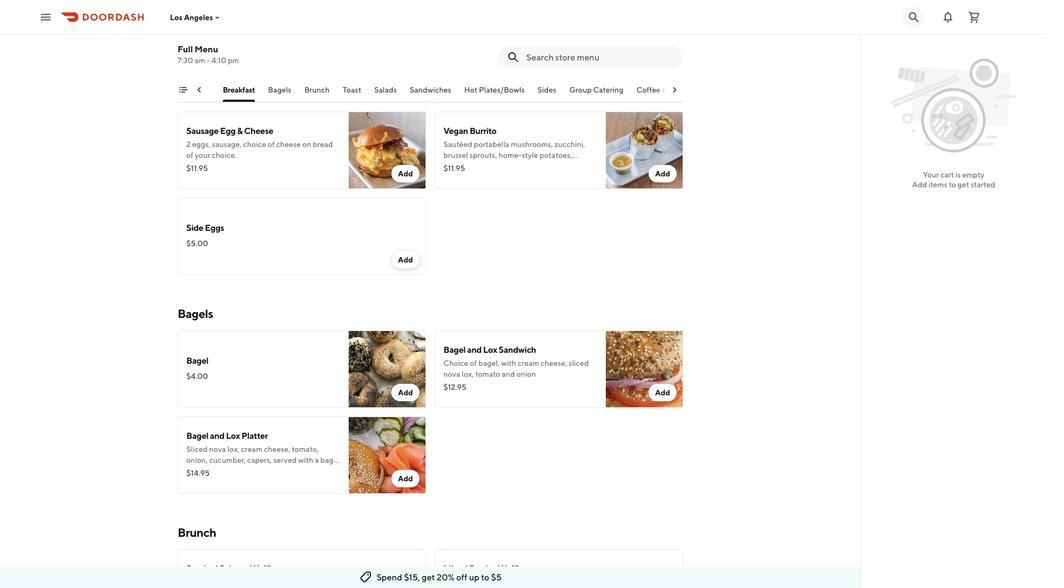 Task type: locate. For each thing, give the bounding box(es) containing it.
$16.95
[[186, 78, 210, 87]]

with inside mixed berries waffle a belgian pearl waffle topped with assorted berries, mint,
[[547, 578, 562, 587]]

sautéed
[[444, 140, 472, 149]]

to inside your cart is empty add items to get started
[[949, 180, 956, 189]]

cream
[[518, 359, 539, 368], [241, 445, 262, 454]]

los
[[170, 13, 182, 22]]

1 vertical spatial avocado,
[[444, 162, 475, 171]]

0 horizontal spatial potatoes,
[[272, 65, 304, 74]]

sausage
[[186, 126, 219, 136]]

1 horizontal spatial lox,
[[462, 370, 474, 379]]

with down the sandwich
[[501, 359, 516, 368]]

0 horizontal spatial style
[[254, 65, 270, 74]]

brunch up smoked
[[178, 526, 216, 540]]

lox, inside bagel and lox platter sliced nova lox, cream cheese, tomato, onion, cucumber, capers, served with a bagel of your choice.
[[227, 445, 239, 454]]

and right greens
[[300, 75, 313, 84]]

choice. down sausage,
[[212, 151, 237, 160]]

1 vertical spatial lox,
[[227, 445, 239, 454]]

bagel image
[[349, 331, 426, 408]]

brunch left 'toast'
[[304, 85, 329, 94]]

your
[[195, 151, 210, 160], [195, 467, 210, 476]]

0 vertical spatial bagels
[[268, 85, 291, 94]]

comes
[[202, 578, 224, 587]]

0 vertical spatial served
[[500, 54, 523, 63]]

red
[[213, 75, 225, 84]]

choice. down the cucumber,
[[212, 467, 237, 476]]

smoked inside smoked salmon waffle this comes with smoked salmon, two eggs sunny side up, swiss
[[243, 578, 270, 587]]

menu
[[195, 44, 218, 54]]

your inside sausage egg & cheese 2 eggs, sausage, choice of cheese on bread of your choice. $11.95
[[195, 151, 210, 160]]

waffle inside mixed berries waffle a belgian pearl waffle topped with assorted berries, mint,
[[498, 564, 524, 574]]

served inside egg white veggie omelette market veggies, served with green salad and toast. $14.95
[[500, 54, 523, 63]]

smoked
[[297, 54, 324, 63], [243, 578, 270, 587]]

with down tomato,
[[298, 456, 313, 465]]

1 vertical spatial bagel
[[186, 356, 208, 366]]

cream up the onion
[[518, 359, 539, 368]]

0 vertical spatial nova
[[444, 370, 460, 379]]

0 vertical spatial lox
[[483, 345, 497, 355]]

2
[[186, 54, 191, 63], [186, 140, 191, 149]]

$14.95 down toast.
[[444, 78, 467, 87]]

1 horizontal spatial smoked
[[297, 54, 324, 63]]

0 horizontal spatial bagels
[[178, 307, 213, 321]]

0 vertical spatial &
[[662, 85, 667, 94]]

egg up sausage,
[[220, 126, 236, 136]]

bbq
[[186, 65, 203, 74]]

1 waffle from the left
[[250, 564, 276, 574]]

get inside your cart is empty add items to get started
[[958, 180, 969, 189]]

egg up market
[[444, 40, 459, 50]]

capers,
[[247, 456, 272, 465]]

1 horizontal spatial nova
[[444, 370, 460, 379]]

egg inside egg white veggie omelette market veggies, served with green salad and toast. $14.95
[[444, 40, 459, 50]]

0 vertical spatial brunch
[[304, 85, 329, 94]]

0 vertical spatial cheese,
[[242, 54, 269, 63]]

get down "is"
[[958, 180, 969, 189]]

is
[[956, 170, 961, 179]]

1 vertical spatial served
[[273, 456, 297, 465]]

egg white veggie omelette image
[[606, 26, 683, 103]]

0 vertical spatial avocado,
[[306, 65, 337, 74]]

veggie
[[486, 40, 513, 50]]

2 choice. from the top
[[212, 467, 237, 476]]

waffle up waffle
[[498, 564, 524, 574]]

vegan burrito sautéed portabella mushrooms, zucchini, brussel sprouts, home-style potatoes, avocado, cherry tomatoes, sautéed onions & peppers, fresh spicy salsa.
[[444, 126, 594, 181]]

waffle inside smoked salmon waffle this comes with smoked salmon, two eggs sunny side up, swiss
[[250, 564, 276, 574]]

style down mushrooms,
[[522, 151, 538, 160]]

cheese, inside brisket breakfast bowl 2 eggs, cheddar cheese, 14 hour smoked bbq brisket, home style potatoes, avocado, pickled red onions, mixed greens and chipotle mayo.
[[242, 54, 269, 63]]

1 horizontal spatial lox
[[483, 345, 497, 355]]

started
[[971, 180, 995, 189]]

0 horizontal spatial cream
[[241, 445, 262, 454]]

0 horizontal spatial nova
[[209, 445, 226, 454]]

1 horizontal spatial &
[[589, 162, 594, 171]]

0 vertical spatial lox,
[[462, 370, 474, 379]]

2 eggs, from the top
[[192, 140, 210, 149]]

1 vertical spatial your
[[195, 467, 210, 476]]

and inside egg white veggie omelette market veggies, served with green salad and toast. $14.95
[[582, 54, 596, 63]]

2 vertical spatial &
[[589, 162, 594, 171]]

1 your from the top
[[195, 151, 210, 160]]

lox, up the cucumber,
[[227, 445, 239, 454]]

1 vertical spatial potatoes,
[[540, 151, 572, 160]]

1 vertical spatial eggs,
[[192, 140, 210, 149]]

1 horizontal spatial $11.95
[[444, 164, 465, 173]]

0 horizontal spatial brunch
[[178, 526, 216, 540]]

0 vertical spatial smoked
[[297, 54, 324, 63]]

0 vertical spatial your
[[195, 151, 210, 160]]

1 horizontal spatial style
[[522, 151, 538, 160]]

nova down choice
[[444, 370, 460, 379]]

tomato,
[[292, 445, 319, 454]]

waffle
[[497, 578, 519, 587]]

empty
[[962, 170, 985, 179]]

bagel inside bagel and lox sandwich choice of bagel, with cream cheese, sliced nova lox, tomato and onion $12.95
[[444, 345, 466, 355]]

of
[[268, 140, 275, 149], [186, 151, 193, 160], [470, 359, 477, 368], [186, 467, 193, 476]]

0 horizontal spatial $11.95
[[186, 164, 208, 173]]

bagels button
[[268, 84, 291, 102]]

bagel inside bagel and lox platter sliced nova lox, cream cheese, tomato, onion, cucumber, capers, served with a bagel of your choice.
[[186, 431, 208, 441]]

breakfast inside brisket breakfast bowl 2 eggs, cheddar cheese, 14 hour smoked bbq brisket, home style potatoes, avocado, pickled red onions, mixed greens and chipotle mayo.
[[215, 40, 252, 50]]

& up sausage,
[[237, 126, 243, 136]]

& inside sausage egg & cheese 2 eggs, sausage, choice of cheese on bread of your choice. $11.95
[[237, 126, 243, 136]]

cream inside bagel and lox sandwich choice of bagel, with cream cheese, sliced nova lox, tomato and onion $12.95
[[518, 359, 539, 368]]

1 vertical spatial cheese,
[[541, 359, 567, 368]]

onions
[[565, 162, 588, 171]]

nova up the cucumber,
[[209, 445, 226, 454]]

14
[[270, 54, 278, 63]]

your down onion,
[[195, 467, 210, 476]]

open menu image
[[39, 11, 52, 24]]

hour
[[279, 54, 295, 63]]

hot plates/bowls button
[[464, 84, 524, 102]]

with inside smoked salmon waffle this comes with smoked salmon, two eggs sunny side up, swiss
[[226, 578, 241, 587]]

to for items
[[949, 180, 956, 189]]

cheese, left sliced
[[541, 359, 567, 368]]

and left the onion
[[502, 370, 515, 379]]

bagel and lox sandwich image
[[606, 331, 683, 408]]

2 down sausage
[[186, 140, 191, 149]]

coffee & tea button
[[636, 84, 680, 102]]

lox inside bagel and lox sandwich choice of bagel, with cream cheese, sliced nova lox, tomato and onion $12.95
[[483, 345, 497, 355]]

0 horizontal spatial to
[[481, 572, 489, 583]]

1 vertical spatial &
[[237, 126, 243, 136]]

eggs, down sausage
[[192, 140, 210, 149]]

lox, inside bagel and lox sandwich choice of bagel, with cream cheese, sliced nova lox, tomato and onion $12.95
[[462, 370, 474, 379]]

cheese
[[244, 126, 273, 136]]

add
[[398, 83, 413, 92], [655, 83, 670, 92], [398, 169, 413, 178], [655, 169, 670, 178], [912, 180, 927, 189], [398, 255, 413, 264], [398, 388, 413, 397], [655, 388, 670, 397], [398, 474, 413, 483]]

$14.95
[[444, 78, 467, 87], [186, 469, 210, 478]]

with inside bagel and lox sandwich choice of bagel, with cream cheese, sliced nova lox, tomato and onion $12.95
[[501, 359, 516, 368]]

with right topped
[[547, 578, 562, 587]]

to down cart
[[949, 180, 956, 189]]

1 horizontal spatial $14.95
[[444, 78, 467, 87]]

0 vertical spatial egg
[[444, 40, 459, 50]]

avocado, inside vegan burrito sautéed portabella mushrooms, zucchini, brussel sprouts, home-style potatoes, avocado, cherry tomatoes, sautéed onions & peppers, fresh spicy salsa.
[[444, 162, 475, 171]]

smoked down the salmon
[[243, 578, 270, 587]]

2 2 from the top
[[186, 140, 191, 149]]

smoked salmon waffle this comes with smoked salmon, two eggs sunny side up, swiss
[[186, 564, 401, 588]]

bowl
[[253, 40, 273, 50]]

choice
[[444, 359, 468, 368]]

eggs
[[314, 578, 331, 587]]

& left tea
[[662, 85, 667, 94]]

0 horizontal spatial avocado,
[[306, 65, 337, 74]]

sides button
[[537, 84, 556, 102]]

0 horizontal spatial waffle
[[250, 564, 276, 574]]

style
[[254, 65, 270, 74], [522, 151, 538, 160]]

$11.95 down sausage
[[186, 164, 208, 173]]

0 horizontal spatial $14.95
[[186, 469, 210, 478]]

mayo.
[[216, 86, 237, 95]]

green
[[541, 54, 561, 63]]

2 $11.95 from the left
[[444, 164, 465, 173]]

0 vertical spatial $14.95
[[444, 78, 467, 87]]

bagel up sliced
[[186, 431, 208, 441]]

0 vertical spatial cream
[[518, 359, 539, 368]]

1 horizontal spatial served
[[500, 54, 523, 63]]

served down tomato,
[[273, 456, 297, 465]]

0 horizontal spatial egg
[[220, 126, 236, 136]]

1 horizontal spatial avocado,
[[444, 162, 475, 171]]

1 horizontal spatial egg
[[444, 40, 459, 50]]

1 horizontal spatial brunch
[[304, 85, 329, 94]]

lox,
[[462, 370, 474, 379], [227, 445, 239, 454]]

0 vertical spatial style
[[254, 65, 270, 74]]

0 vertical spatial choice.
[[212, 151, 237, 160]]

your down sausage
[[195, 151, 210, 160]]

avocado,
[[306, 65, 337, 74], [444, 162, 475, 171]]

of down onion,
[[186, 467, 193, 476]]

1 vertical spatial to
[[481, 572, 489, 583]]

0 horizontal spatial lox
[[226, 431, 240, 441]]

bagel up choice
[[444, 345, 466, 355]]

1 horizontal spatial bagels
[[268, 85, 291, 94]]

1 vertical spatial smoked
[[243, 578, 270, 587]]

$15,
[[404, 572, 420, 583]]

2 vertical spatial bagel
[[186, 431, 208, 441]]

this
[[186, 578, 200, 587]]

1 vertical spatial egg
[[220, 126, 236, 136]]

& inside button
[[662, 85, 667, 94]]

1 vertical spatial cream
[[241, 445, 262, 454]]

bagel up $4.00
[[186, 356, 208, 366]]

avocado, up "brunch" button
[[306, 65, 337, 74]]

$14.95 inside egg white veggie omelette market veggies, served with green salad and toast. $14.95
[[444, 78, 467, 87]]

cucumber,
[[209, 456, 246, 465]]

1 horizontal spatial to
[[949, 180, 956, 189]]

served down veggie
[[500, 54, 523, 63]]

waffle up salmon,
[[250, 564, 276, 574]]

lox, down choice
[[462, 370, 474, 379]]

1 vertical spatial choice.
[[212, 467, 237, 476]]

2 horizontal spatial &
[[662, 85, 667, 94]]

scroll menu navigation left image
[[195, 86, 204, 94]]

-
[[207, 56, 210, 65]]

0 horizontal spatial &
[[237, 126, 243, 136]]

0 vertical spatial bagel
[[444, 345, 466, 355]]

& right onions
[[589, 162, 594, 171]]

sprouts,
[[470, 151, 497, 160]]

1 $11.95 from the left
[[186, 164, 208, 173]]

brisket breakfast bowl image
[[349, 26, 426, 103]]

breakfast up cheddar
[[215, 40, 252, 50]]

1 vertical spatial lox
[[226, 431, 240, 441]]

brisket breakfast bowl 2 eggs, cheddar cheese, 14 hour smoked bbq brisket, home style potatoes, avocado, pickled red onions, mixed greens and chipotle mayo.
[[186, 40, 337, 95]]

cheddar
[[212, 54, 241, 63]]

1 vertical spatial get
[[422, 572, 435, 583]]

cream inside bagel and lox platter sliced nova lox, cream cheese, tomato, onion, cucumber, capers, served with a bagel of your choice.
[[241, 445, 262, 454]]

1 vertical spatial breakfast
[[223, 85, 255, 94]]

lox up "bagel,"
[[483, 345, 497, 355]]

0 vertical spatial get
[[958, 180, 969, 189]]

breakfast down onions,
[[223, 85, 255, 94]]

1 vertical spatial 2
[[186, 140, 191, 149]]

smoked right hour at the left top of page
[[297, 54, 324, 63]]

$11.95 down brussel
[[444, 164, 465, 173]]

mushrooms,
[[511, 140, 553, 149]]

toast.
[[444, 65, 463, 74]]

&
[[662, 85, 667, 94], [237, 126, 243, 136], [589, 162, 594, 171]]

tomatoes,
[[500, 162, 534, 171]]

of left "bagel,"
[[470, 359, 477, 368]]

2 your from the top
[[195, 467, 210, 476]]

cheese, inside bagel and lox platter sliced nova lox, cream cheese, tomato, onion, cucumber, capers, served with a bagel of your choice.
[[264, 445, 290, 454]]

0 vertical spatial eggs,
[[192, 54, 210, 63]]

1 horizontal spatial cream
[[518, 359, 539, 368]]

portabella
[[474, 140, 509, 149]]

of down sausage
[[186, 151, 193, 160]]

and right salad
[[582, 54, 596, 63]]

0 horizontal spatial lox,
[[227, 445, 239, 454]]

with down omelette
[[525, 54, 540, 63]]

bagel for bagel and lox platter sliced nova lox, cream cheese, tomato, onion, cucumber, capers, served with a bagel of your choice.
[[186, 431, 208, 441]]

sliced
[[186, 445, 208, 454]]

get
[[958, 180, 969, 189], [422, 572, 435, 583]]

1 choice. from the top
[[212, 151, 237, 160]]

1 horizontal spatial get
[[958, 180, 969, 189]]

side
[[186, 223, 203, 233]]

2 left am
[[186, 54, 191, 63]]

0 horizontal spatial served
[[273, 456, 297, 465]]

1 vertical spatial bagels
[[178, 307, 213, 321]]

with inside egg white veggie omelette market veggies, served with green salad and toast. $14.95
[[525, 54, 540, 63]]

1 vertical spatial style
[[522, 151, 538, 160]]

0 vertical spatial 2
[[186, 54, 191, 63]]

avocado, up 'peppers,'
[[444, 162, 475, 171]]

potatoes, inside brisket breakfast bowl 2 eggs, cheddar cheese, 14 hour smoked bbq brisket, home style potatoes, avocado, pickled red onions, mixed greens and chipotle mayo.
[[272, 65, 304, 74]]

0 horizontal spatial get
[[422, 572, 435, 583]]

2 waffle from the left
[[498, 564, 524, 574]]

style inside vegan burrito sautéed portabella mushrooms, zucchini, brussel sprouts, home-style potatoes, avocado, cherry tomatoes, sautéed onions & peppers, fresh spicy salsa.
[[522, 151, 538, 160]]

to right up
[[481, 572, 489, 583]]

lox left platter
[[226, 431, 240, 441]]

egg inside sausage egg & cheese 2 eggs, sausage, choice of cheese on bread of your choice. $11.95
[[220, 126, 236, 136]]

full menu 7:30 am - 4:10 pm
[[178, 44, 239, 65]]

cheese, down the 'bowl'
[[242, 54, 269, 63]]

1 2 from the top
[[186, 54, 191, 63]]

potatoes, up sautéed
[[540, 151, 572, 160]]

1 vertical spatial nova
[[209, 445, 226, 454]]

eggs, up bbq
[[192, 54, 210, 63]]

0 vertical spatial potatoes,
[[272, 65, 304, 74]]

cream up capers,
[[241, 445, 262, 454]]

and up the cucumber,
[[210, 431, 224, 441]]

get right "$15,"
[[422, 572, 435, 583]]

1 eggs, from the top
[[192, 54, 210, 63]]

1 horizontal spatial potatoes,
[[540, 151, 572, 160]]

sautéed
[[536, 162, 563, 171]]

style up mixed
[[254, 65, 270, 74]]

lox inside bagel and lox platter sliced nova lox, cream cheese, tomato, onion, cucumber, capers, served with a bagel of your choice.
[[226, 431, 240, 441]]

with
[[525, 54, 540, 63], [501, 359, 516, 368], [298, 456, 313, 465], [226, 578, 241, 587], [547, 578, 562, 587]]

salmon
[[220, 564, 248, 574]]

potatoes, inside vegan burrito sautéed portabella mushrooms, zucchini, brussel sprouts, home-style potatoes, avocado, cherry tomatoes, sautéed onions & peppers, fresh spicy salsa.
[[540, 151, 572, 160]]

0 vertical spatial breakfast
[[215, 40, 252, 50]]

with down the salmon
[[226, 578, 241, 587]]

0 items, open order cart image
[[968, 11, 981, 24]]

salads button
[[374, 84, 397, 102]]

2 vertical spatial cheese,
[[264, 445, 290, 454]]

1 horizontal spatial waffle
[[498, 564, 524, 574]]

$14.95 down onion,
[[186, 469, 210, 478]]

bread
[[313, 140, 333, 149]]

0 horizontal spatial smoked
[[243, 578, 270, 587]]

potatoes, down hour at the left top of page
[[272, 65, 304, 74]]

scroll menu navigation right image
[[670, 86, 679, 94]]

cheese, up capers,
[[264, 445, 290, 454]]

0 vertical spatial to
[[949, 180, 956, 189]]

sausage egg & cheese image
[[349, 112, 426, 189]]

onions,
[[226, 75, 251, 84]]



Task type: describe. For each thing, give the bounding box(es) containing it.
swiss
[[382, 578, 401, 587]]

show menu categories image
[[179, 86, 187, 94]]

bagel and lox platter image
[[349, 417, 426, 494]]

to for up
[[481, 572, 489, 583]]

toast
[[342, 85, 361, 94]]

of right choice
[[268, 140, 275, 149]]

$12.95
[[444, 383, 467, 392]]

assorted
[[564, 578, 593, 587]]

bagel
[[320, 456, 340, 465]]

salads
[[374, 85, 397, 94]]

bagel for bagel and lox sandwich choice of bagel, with cream cheese, sliced nova lox, tomato and onion $12.95
[[444, 345, 466, 355]]

a
[[315, 456, 319, 465]]

market
[[444, 54, 469, 63]]

cart
[[941, 170, 954, 179]]

sandwiches button
[[410, 84, 451, 102]]

mixed berries waffle a belgian pearl waffle topped with assorted berries, mint,
[[444, 564, 639, 588]]

salsa.
[[513, 172, 532, 181]]

cheese, inside bagel and lox sandwich choice of bagel, with cream cheese, sliced nova lox, tomato and onion $12.95
[[541, 359, 567, 368]]

vegan
[[444, 126, 468, 136]]

$5.00
[[186, 239, 208, 248]]

berries
[[469, 564, 496, 574]]

vegan burrito image
[[606, 112, 683, 189]]

2 inside brisket breakfast bowl 2 eggs, cheddar cheese, 14 hour smoked bbq brisket, home style potatoes, avocado, pickled red onions, mixed greens and chipotle mayo.
[[186, 54, 191, 63]]

burrito
[[470, 126, 497, 136]]

$11.95 inside sausage egg & cheese 2 eggs, sausage, choice of cheese on bread of your choice. $11.95
[[186, 164, 208, 173]]

avocado, inside brisket breakfast bowl 2 eggs, cheddar cheese, 14 hour smoked bbq brisket, home style potatoes, avocado, pickled red onions, mixed greens and chipotle mayo.
[[306, 65, 337, 74]]

brisket,
[[205, 65, 231, 74]]

tea
[[668, 85, 680, 94]]

on
[[302, 140, 311, 149]]

choice. inside bagel and lox platter sliced nova lox, cream cheese, tomato, onion, cucumber, capers, served with a bagel of your choice.
[[212, 467, 237, 476]]

veggies,
[[470, 54, 498, 63]]

berries,
[[595, 578, 620, 587]]

sunny
[[332, 578, 353, 587]]

choice. inside sausage egg & cheese 2 eggs, sausage, choice of cheese on bread of your choice. $11.95
[[212, 151, 237, 160]]

group
[[569, 85, 592, 94]]

nova inside bagel and lox sandwich choice of bagel, with cream cheese, sliced nova lox, tomato and onion $12.95
[[444, 370, 460, 379]]

mixed
[[444, 564, 468, 574]]

am
[[195, 56, 205, 65]]

toast button
[[342, 84, 361, 102]]

1 vertical spatial $14.95
[[186, 469, 210, 478]]

with inside bagel and lox platter sliced nova lox, cream cheese, tomato, onion, cucumber, capers, served with a bagel of your choice.
[[298, 456, 313, 465]]

your inside bagel and lox platter sliced nova lox, cream cheese, tomato, onion, cucumber, capers, served with a bagel of your choice.
[[195, 467, 210, 476]]

lox for platter
[[226, 431, 240, 441]]

bagel and lox platter sliced nova lox, cream cheese, tomato, onion, cucumber, capers, served with a bagel of your choice.
[[186, 431, 340, 476]]

full
[[178, 44, 193, 54]]

4:10
[[212, 56, 226, 65]]

coffee & tea
[[636, 85, 680, 94]]

spend
[[377, 572, 402, 583]]

topped
[[520, 578, 545, 587]]

up,
[[370, 578, 381, 587]]

bagel for bagel
[[186, 356, 208, 366]]

onion
[[516, 370, 536, 379]]

catering
[[593, 85, 623, 94]]

salad
[[563, 54, 581, 63]]

style inside brisket breakfast bowl 2 eggs, cheddar cheese, 14 hour smoked bbq brisket, home style potatoes, avocado, pickled red onions, mixed greens and chipotle mayo.
[[254, 65, 270, 74]]

zucchini,
[[555, 140, 585, 149]]

sausage egg & cheese 2 eggs, sausage, choice of cheese on bread of your choice. $11.95
[[186, 126, 333, 173]]

of inside bagel and lox sandwich choice of bagel, with cream cheese, sliced nova lox, tomato and onion $12.95
[[470, 359, 477, 368]]

1 vertical spatial brunch
[[178, 526, 216, 540]]

popular items button
[[162, 84, 209, 102]]

coffee
[[636, 85, 660, 94]]

sausage,
[[212, 140, 242, 149]]

20%
[[437, 572, 455, 583]]

smoked inside brisket breakfast bowl 2 eggs, cheddar cheese, 14 hour smoked bbq brisket, home style potatoes, avocado, pickled red onions, mixed greens and chipotle mayo.
[[297, 54, 324, 63]]

$5
[[491, 572, 502, 583]]

smoked
[[186, 564, 218, 574]]

pearl
[[478, 578, 496, 587]]

brunch button
[[304, 84, 329, 102]]

los angeles button
[[170, 13, 222, 22]]

group catering button
[[569, 84, 623, 102]]

and inside brisket breakfast bowl 2 eggs, cheddar cheese, 14 hour smoked bbq brisket, home style potatoes, avocado, pickled red onions, mixed greens and chipotle mayo.
[[300, 75, 313, 84]]

2 inside sausage egg & cheese 2 eggs, sausage, choice of cheese on bread of your choice. $11.95
[[186, 140, 191, 149]]

of inside bagel and lox platter sliced nova lox, cream cheese, tomato, onion, cucumber, capers, served with a bagel of your choice.
[[186, 467, 193, 476]]

pm
[[228, 56, 239, 65]]

hot plates/bowls
[[464, 85, 524, 94]]

add inside your cart is empty add items to get started
[[912, 180, 927, 189]]

bagel and lox sandwich choice of bagel, with cream cheese, sliced nova lox, tomato and onion $12.95
[[444, 345, 589, 392]]

and inside bagel and lox platter sliced nova lox, cream cheese, tomato, onion, cucumber, capers, served with a bagel of your choice.
[[210, 431, 224, 441]]

nova inside bagel and lox platter sliced nova lox, cream cheese, tomato, onion, cucumber, capers, served with a bagel of your choice.
[[209, 445, 226, 454]]

cheese
[[276, 140, 301, 149]]

sandwiches
[[410, 85, 451, 94]]

bagel,
[[478, 359, 500, 368]]

fresh
[[475, 172, 493, 181]]

and up "bagel,"
[[467, 345, 482, 355]]

Item Search search field
[[526, 51, 675, 63]]

waffle for mixed berries waffle
[[498, 564, 524, 574]]

cherry
[[476, 162, 498, 171]]

onion,
[[186, 456, 208, 465]]

brisket
[[186, 40, 214, 50]]

spend $15, get 20% off up to $5
[[377, 572, 502, 583]]

mixed
[[253, 75, 274, 84]]

los angeles
[[170, 13, 213, 22]]

& inside vegan burrito sautéed portabella mushrooms, zucchini, brussel sprouts, home-style potatoes, avocado, cherry tomatoes, sautéed onions & peppers, fresh spicy salsa.
[[589, 162, 594, 171]]

eggs, inside sausage egg & cheese 2 eggs, sausage, choice of cheese on bread of your choice. $11.95
[[192, 140, 210, 149]]

platter
[[242, 431, 268, 441]]

belgian
[[451, 578, 477, 587]]

served inside bagel and lox platter sliced nova lox, cream cheese, tomato, onion, cucumber, capers, served with a bagel of your choice.
[[273, 456, 297, 465]]

up
[[469, 572, 479, 583]]

egg white veggie omelette market veggies, served with green salad and toast. $14.95
[[444, 40, 596, 87]]

side eggs
[[186, 223, 224, 233]]

mint,
[[622, 578, 639, 587]]

sandwich
[[499, 345, 536, 355]]

two
[[300, 578, 313, 587]]

items
[[190, 85, 209, 94]]

sliced
[[569, 359, 589, 368]]

home
[[233, 65, 252, 74]]

lox for sandwich
[[483, 345, 497, 355]]

waffle for smoked salmon waffle
[[250, 564, 276, 574]]

eggs, inside brisket breakfast bowl 2 eggs, cheddar cheese, 14 hour smoked bbq brisket, home style potatoes, avocado, pickled red onions, mixed greens and chipotle mayo.
[[192, 54, 210, 63]]

chipotle
[[186, 86, 215, 95]]

group catering
[[569, 85, 623, 94]]

a
[[444, 578, 449, 587]]

popular items
[[162, 85, 209, 94]]

side
[[354, 578, 368, 587]]

pickled
[[186, 75, 212, 84]]

notification bell image
[[942, 11, 955, 24]]



Task type: vqa. For each thing, say whether or not it's contained in the screenshot.
mint,
yes



